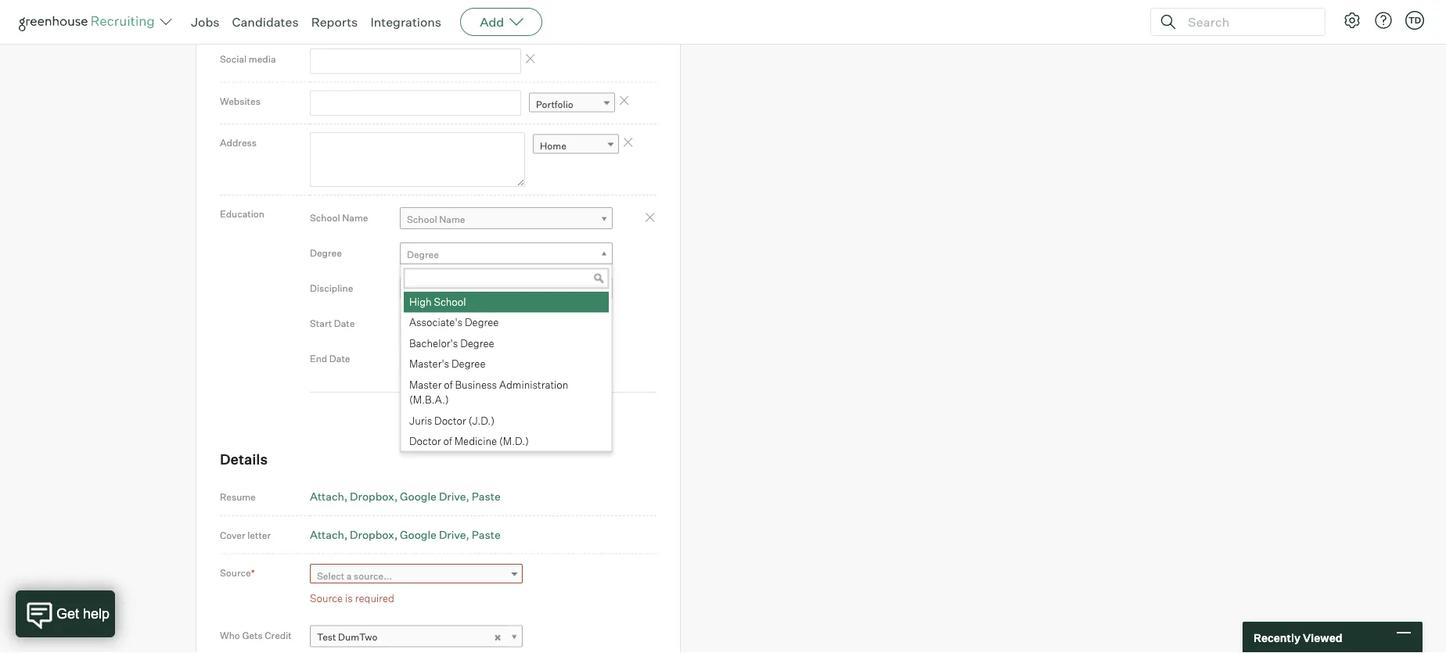Task type: locate. For each thing, give the bounding box(es) containing it.
1 vertical spatial attach link
[[310, 528, 348, 542]]

doctor inside option
[[409, 435, 441, 448]]

business
[[455, 379, 497, 391]]

2 paste link from the top
[[472, 528, 501, 542]]

select a source...
[[317, 570, 392, 582]]

0 vertical spatial of
[[444, 379, 453, 391]]

None text field
[[310, 0, 521, 9], [310, 90, 521, 116], [310, 0, 521, 9], [310, 90, 521, 116]]

1 dropbox link from the top
[[350, 490, 398, 504]]

degree up "business"
[[452, 358, 486, 370]]

social
[[220, 53, 247, 65]]

0 vertical spatial date
[[334, 318, 355, 330]]

attach link for resume
[[310, 490, 348, 504]]

1 google from the top
[[400, 490, 437, 504]]

1 vertical spatial google drive link
[[400, 528, 470, 542]]

configure image
[[1343, 11, 1362, 30]]

paste link
[[472, 490, 501, 504], [472, 528, 501, 542]]

degree inside the bachelor's degree option
[[460, 337, 495, 350]]

test dumtwo
[[317, 632, 378, 643]]

test dumtwo link
[[310, 626, 523, 649]]

0 horizontal spatial name
[[342, 212, 368, 224]]

portfolio link
[[529, 93, 615, 115]]

0 vertical spatial paste link
[[472, 490, 501, 504]]

degree down "associate's degree"
[[460, 337, 495, 350]]

attach dropbox google drive paste up select a source... link
[[310, 528, 501, 542]]

of
[[444, 379, 453, 391], [444, 435, 452, 448]]

2 paste from the top
[[472, 528, 501, 542]]

doctor of medicine (m.d.) option
[[404, 432, 609, 453]]

end
[[310, 353, 327, 365]]

home link
[[533, 134, 619, 157]]

1 vertical spatial dropbox link
[[350, 528, 398, 542]]

master
[[409, 379, 442, 391]]

1 vertical spatial attach
[[310, 528, 344, 542]]

2 google drive link from the top
[[400, 528, 470, 542]]

degree link
[[400, 243, 613, 265]]

google drive link up select a source... link
[[400, 528, 470, 542]]

1 attach link from the top
[[310, 490, 348, 504]]

integrations link
[[371, 14, 442, 30]]

(m.b.a.)
[[409, 394, 449, 406]]

juris
[[409, 415, 432, 427]]

doctor down the juris
[[409, 435, 441, 448]]

0 vertical spatial drive
[[439, 490, 466, 504]]

dropbox link for resume
[[350, 490, 398, 504]]

0 vertical spatial attach dropbox google drive paste
[[310, 490, 501, 504]]

1 attach from the top
[[310, 490, 344, 504]]

google for cover letter
[[400, 528, 437, 542]]

source
[[220, 568, 251, 579], [310, 592, 343, 605]]

1 vertical spatial paste
[[472, 528, 501, 542]]

1 horizontal spatial school name
[[407, 213, 465, 225]]

1 dropbox from the top
[[350, 490, 394, 504]]

1 paste from the top
[[472, 490, 501, 504]]

google drive link
[[400, 490, 470, 504], [400, 528, 470, 542]]

cover
[[220, 530, 245, 541]]

high school option
[[404, 292, 609, 313]]

1 horizontal spatial name
[[439, 213, 465, 225]]

who
[[220, 630, 240, 642]]

0 vertical spatial paste
[[472, 490, 501, 504]]

paste
[[472, 490, 501, 504], [472, 528, 501, 542]]

google down doctor of medicine (m.d.)
[[400, 490, 437, 504]]

doctor
[[435, 415, 466, 427], [409, 435, 441, 448]]

of inside master of business administration (m.b.a.)
[[444, 379, 453, 391]]

add button
[[460, 8, 543, 36]]

letter
[[248, 530, 271, 541]]

2 dropbox from the top
[[350, 528, 394, 542]]

1 attach dropbox google drive paste from the top
[[310, 490, 501, 504]]

source...
[[354, 570, 392, 582]]

2 yyyy text field from the top
[[441, 346, 488, 372]]

discipline up start date
[[310, 283, 353, 294]]

1 horizontal spatial source
[[310, 592, 343, 605]]

associate's
[[409, 316, 463, 329]]

discipline up associate's
[[407, 284, 450, 296]]

0 vertical spatial yyyy text field
[[441, 311, 488, 336]]

master of business administration (m.b.a.) option
[[404, 375, 609, 411]]

attach dropbox google drive paste
[[310, 490, 501, 504], [310, 528, 501, 542]]

dropbox link
[[350, 490, 398, 504], [350, 528, 398, 542]]

1 vertical spatial google
[[400, 528, 437, 542]]

2 attach link from the top
[[310, 528, 348, 542]]

2 dropbox link from the top
[[350, 528, 398, 542]]

add
[[480, 14, 504, 30], [320, 15, 341, 28]]

td button
[[1406, 11, 1425, 30]]

source left is
[[310, 592, 343, 605]]

dumtwo
[[338, 632, 378, 643]]

school
[[310, 212, 340, 224], [407, 213, 437, 225], [434, 296, 466, 308]]

1 yyyy text field from the top
[[441, 311, 488, 336]]

0 horizontal spatial add
[[320, 15, 341, 28]]

(j.d.)
[[469, 415, 495, 427]]

degree up high
[[407, 249, 439, 260]]

1 vertical spatial source
[[310, 592, 343, 605]]

1 google drive link from the top
[[400, 490, 470, 504]]

yyyy text field up "business"
[[441, 346, 488, 372]]

greenhouse recruiting image
[[19, 13, 160, 31]]

master's
[[409, 358, 449, 370]]

2 drive from the top
[[439, 528, 466, 542]]

1 paste link from the top
[[472, 490, 501, 504]]

1 vertical spatial dropbox
[[350, 528, 394, 542]]

degree
[[310, 247, 342, 259], [407, 249, 439, 260], [465, 316, 499, 329], [460, 337, 495, 350], [452, 358, 486, 370]]

date right end
[[329, 353, 350, 365]]

1 add from the left
[[480, 14, 504, 30]]

date right start
[[334, 318, 355, 330]]

discipline
[[310, 283, 353, 294], [407, 284, 450, 296]]

+ add another
[[310, 15, 383, 28]]

attach for resume
[[310, 490, 344, 504]]

1 vertical spatial paste link
[[472, 528, 501, 542]]

drive for cover letter
[[439, 528, 466, 542]]

degree for master's degree
[[452, 358, 486, 370]]

of down master's degree at the left of page
[[444, 379, 453, 391]]

candidates
[[232, 14, 299, 30]]

list box
[[401, 292, 609, 453]]

+
[[310, 15, 317, 28]]

attach link
[[310, 490, 348, 504], [310, 528, 348, 542]]

degree for associate's degree
[[465, 316, 499, 329]]

2 attach dropbox google drive paste from the top
[[310, 528, 501, 542]]

1 vertical spatial doctor
[[409, 435, 441, 448]]

is
[[345, 592, 353, 605]]

of inside option
[[444, 435, 452, 448]]

high school
[[409, 296, 466, 308]]

0 vertical spatial google
[[400, 490, 437, 504]]

date for start date
[[334, 318, 355, 330]]

a
[[347, 570, 352, 582]]

1 vertical spatial of
[[444, 435, 452, 448]]

0 vertical spatial doctor
[[435, 415, 466, 427]]

drive for resume
[[439, 490, 466, 504]]

drive
[[439, 490, 466, 504], [439, 528, 466, 542]]

YYYY text field
[[441, 311, 488, 336], [441, 346, 488, 372]]

yyyy text field up bachelor's degree
[[441, 311, 488, 336]]

dropbox
[[350, 490, 394, 504], [350, 528, 394, 542]]

degree inside associate's degree option
[[465, 316, 499, 329]]

0 vertical spatial attach link
[[310, 490, 348, 504]]

td
[[1409, 15, 1422, 25]]

attach dropbox google drive paste down the juris
[[310, 490, 501, 504]]

source down cover
[[220, 568, 251, 579]]

1 horizontal spatial add
[[480, 14, 504, 30]]

1 vertical spatial attach dropbox google drive paste
[[310, 528, 501, 542]]

reports
[[311, 14, 358, 30]]

dropbox for resume
[[350, 490, 394, 504]]

of down juris doctor (j.d.) at the bottom of the page
[[444, 435, 452, 448]]

name
[[342, 212, 368, 224], [439, 213, 465, 225]]

MM text field
[[400, 311, 439, 336]]

0 horizontal spatial discipline
[[310, 283, 353, 294]]

list box containing high school
[[401, 292, 609, 453]]

0 horizontal spatial source
[[220, 568, 251, 579]]

None text field
[[310, 49, 521, 74], [310, 132, 525, 187], [404, 269, 609, 289], [310, 49, 521, 74], [310, 132, 525, 187], [404, 269, 609, 289]]

who gets credit
[[220, 630, 292, 642]]

dropbox for cover letter
[[350, 528, 394, 542]]

address
[[220, 137, 257, 149]]

2 google from the top
[[400, 528, 437, 542]]

0 vertical spatial dropbox link
[[350, 490, 398, 504]]

1 vertical spatial drive
[[439, 528, 466, 542]]

doctor up doctor of medicine (m.d.)
[[435, 415, 466, 427]]

1 drive from the top
[[439, 490, 466, 504]]

2 attach from the top
[[310, 528, 344, 542]]

degree down high school option at left
[[465, 316, 499, 329]]

1 vertical spatial date
[[329, 353, 350, 365]]

1 vertical spatial yyyy text field
[[441, 346, 488, 372]]

0 vertical spatial attach
[[310, 490, 344, 504]]

attach
[[310, 490, 344, 504], [310, 528, 344, 542]]

0 vertical spatial dropbox
[[350, 490, 394, 504]]

resume
[[220, 492, 256, 503]]

date
[[334, 318, 355, 330], [329, 353, 350, 365]]

credit
[[265, 630, 292, 642]]

attach link for cover letter
[[310, 528, 348, 542]]

0 vertical spatial google drive link
[[400, 490, 470, 504]]

school name
[[310, 212, 368, 224], [407, 213, 465, 225]]

google drive link for cover letter
[[400, 528, 470, 542]]

drive up select a source... link
[[439, 528, 466, 542]]

source is required
[[310, 592, 394, 605]]

paste for cover letter
[[472, 528, 501, 542]]

google
[[400, 490, 437, 504], [400, 528, 437, 542]]

google up select a source... link
[[400, 528, 437, 542]]

degree inside master's degree option
[[452, 358, 486, 370]]

drive down doctor of medicine (m.d.)
[[439, 490, 466, 504]]

google drive link down doctor of medicine (m.d.)
[[400, 490, 470, 504]]

0 vertical spatial source
[[220, 568, 251, 579]]



Task type: describe. For each thing, give the bounding box(es) containing it.
2 add from the left
[[320, 15, 341, 28]]

MM text field
[[400, 346, 439, 372]]

master's degree
[[409, 358, 486, 370]]

doctor inside option
[[435, 415, 466, 427]]

associate's degree
[[409, 316, 499, 329]]

attach dropbox google drive paste for resume
[[310, 490, 501, 504]]

degree inside degree link
[[407, 249, 439, 260]]

attach dropbox google drive paste for cover letter
[[310, 528, 501, 542]]

degree for bachelor's degree
[[460, 337, 495, 350]]

required
[[355, 592, 394, 605]]

candidates link
[[232, 14, 299, 30]]

medicine
[[455, 435, 497, 448]]

doctor of medicine (m.d.)
[[409, 435, 529, 448]]

paste link for resume
[[472, 490, 501, 504]]

jobs link
[[191, 14, 220, 30]]

associate's degree option
[[404, 313, 609, 334]]

source for source is required
[[310, 592, 343, 605]]

attach for cover letter
[[310, 528, 344, 542]]

jobs
[[191, 14, 220, 30]]

paste for resume
[[472, 490, 501, 504]]

degree up start
[[310, 247, 342, 259]]

administration
[[499, 379, 569, 391]]

juris doctor (j.d.) option
[[404, 411, 609, 432]]

add inside popup button
[[480, 14, 504, 30]]

portfolio
[[536, 99, 574, 110]]

source *
[[220, 568, 255, 579]]

(m.d.)
[[499, 435, 529, 448]]

bachelor's degree
[[409, 337, 495, 350]]

reports link
[[311, 14, 358, 30]]

recently
[[1254, 631, 1301, 645]]

juris doctor (j.d.)
[[409, 415, 495, 427]]

google drive link for resume
[[400, 490, 470, 504]]

of for doctor
[[444, 435, 452, 448]]

gets
[[242, 630, 263, 642]]

bachelor's degree option
[[404, 334, 609, 354]]

recently viewed
[[1254, 631, 1343, 645]]

bachelor's
[[409, 337, 458, 350]]

master's degree option
[[404, 354, 609, 375]]

viewed
[[1303, 631, 1343, 645]]

cover letter
[[220, 530, 271, 541]]

end date
[[310, 353, 350, 365]]

websites
[[220, 95, 261, 107]]

Search text field
[[1184, 11, 1311, 33]]

dropbox link for cover letter
[[350, 528, 398, 542]]

of for master
[[444, 379, 453, 391]]

td button
[[1403, 8, 1428, 33]]

0 horizontal spatial school name
[[310, 212, 368, 224]]

school name link
[[400, 208, 613, 230]]

another
[[343, 15, 383, 28]]

school inside option
[[434, 296, 466, 308]]

details
[[220, 451, 268, 468]]

high
[[409, 296, 432, 308]]

date for end date
[[329, 353, 350, 365]]

yyyy text field for start date
[[441, 311, 488, 336]]

google for resume
[[400, 490, 437, 504]]

education
[[220, 208, 265, 220]]

discipline link
[[400, 278, 613, 301]]

social media
[[220, 53, 276, 65]]

+ add another link
[[310, 15, 383, 28]]

master of business administration (m.b.a.)
[[409, 379, 569, 406]]

*
[[251, 568, 255, 579]]

test
[[317, 632, 336, 643]]

1 horizontal spatial discipline
[[407, 284, 450, 296]]

integrations
[[371, 14, 442, 30]]

home
[[540, 140, 567, 152]]

select
[[317, 570, 345, 582]]

start
[[310, 318, 332, 330]]

yyyy text field for end date
[[441, 346, 488, 372]]

paste link for cover letter
[[472, 528, 501, 542]]

select a source... link
[[310, 565, 523, 587]]

start date
[[310, 318, 355, 330]]

source for source *
[[220, 568, 251, 579]]

media
[[249, 53, 276, 65]]



Task type: vqa. For each thing, say whether or not it's contained in the screenshot.
dropbox link related to Resume
yes



